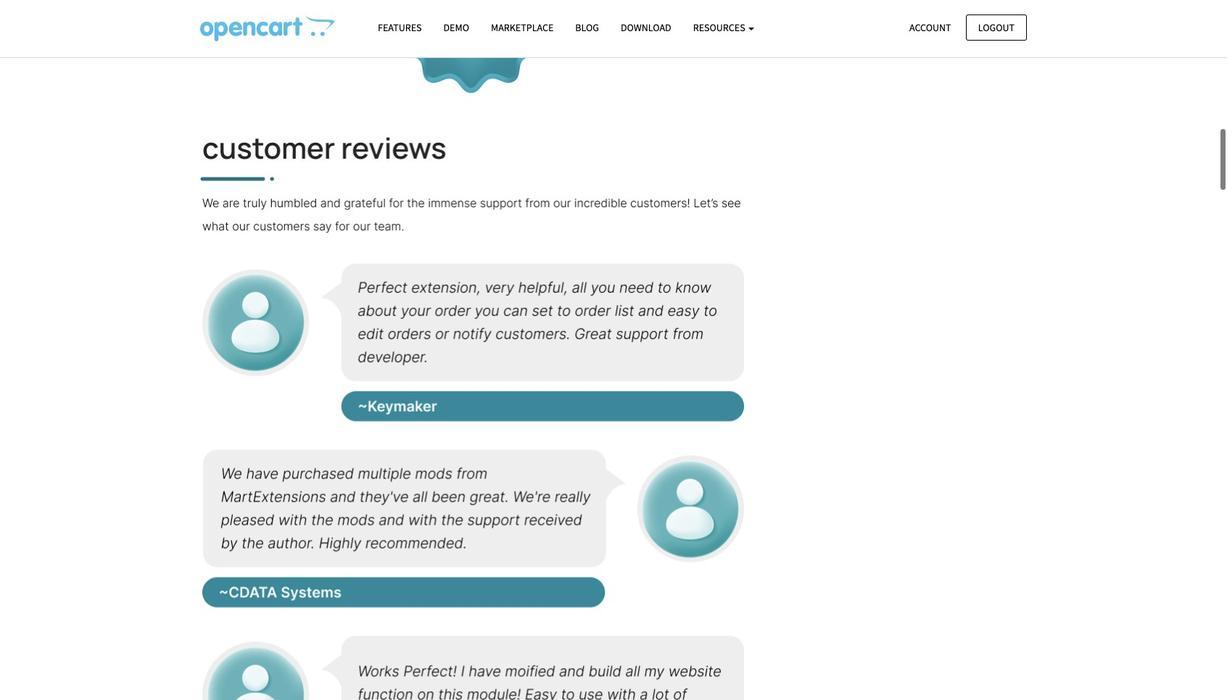 Task type: locate. For each thing, give the bounding box(es) containing it.
resources link
[[682, 15, 765, 41]]

features link
[[367, 15, 433, 41]]

marketplace link
[[480, 15, 564, 41]]

download
[[621, 21, 671, 34]]

marketplace
[[491, 21, 554, 34]]

demo
[[443, 21, 469, 34]]

account
[[909, 21, 951, 34]]

logout link
[[966, 14, 1027, 41]]



Task type: vqa. For each thing, say whether or not it's contained in the screenshot.
us
no



Task type: describe. For each thing, give the bounding box(es) containing it.
blog link
[[564, 15, 610, 41]]

demo link
[[433, 15, 480, 41]]

features
[[378, 21, 422, 34]]

opencart - quick admin search image
[[200, 15, 334, 41]]

logout
[[978, 21, 1015, 34]]

resources
[[693, 21, 747, 34]]

blog
[[575, 21, 599, 34]]

account link
[[897, 14, 963, 41]]

download link
[[610, 15, 682, 41]]



